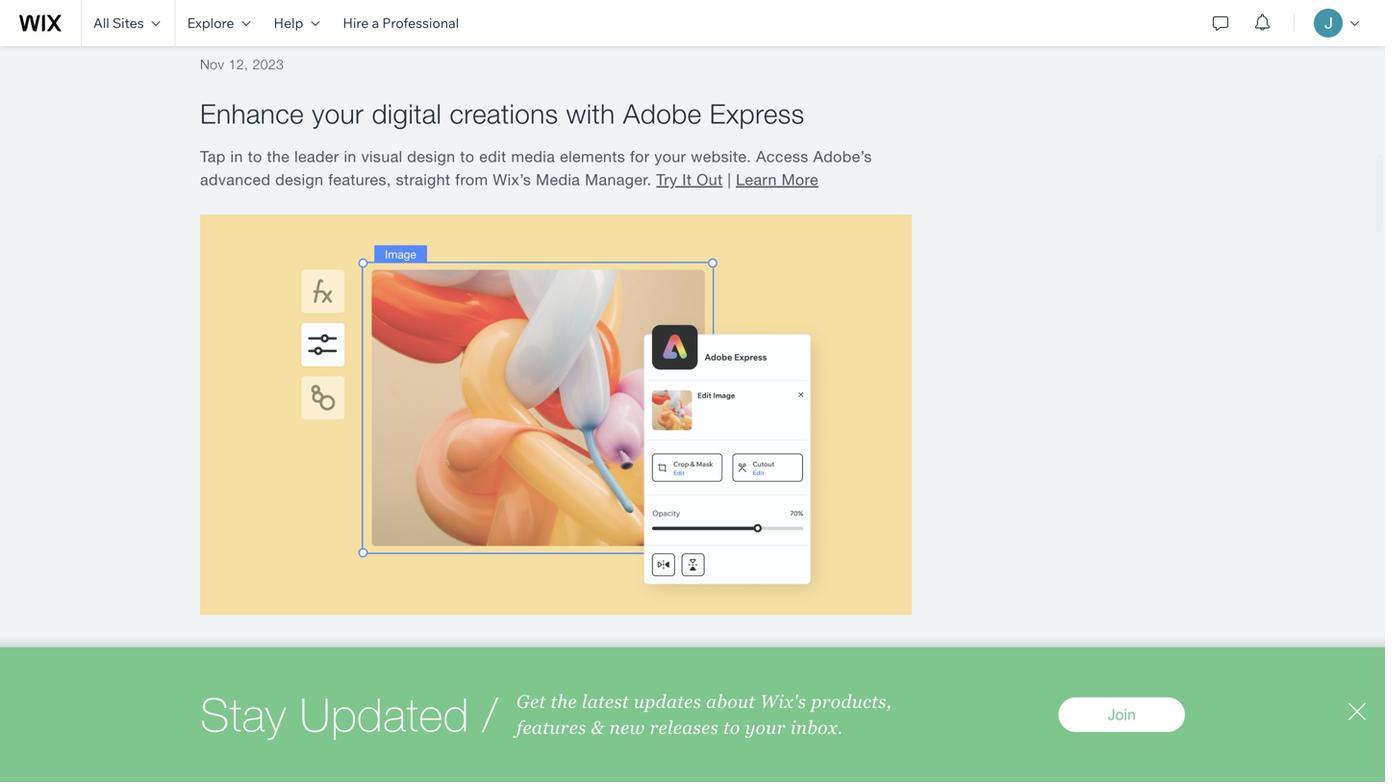 Task type: describe. For each thing, give the bounding box(es) containing it.
hire
[[343, 14, 369, 31]]

all sites
[[93, 14, 144, 31]]

hire a professional
[[343, 14, 459, 31]]

help button
[[262, 0, 331, 46]]

help
[[274, 14, 304, 31]]



Task type: locate. For each thing, give the bounding box(es) containing it.
sites
[[112, 14, 144, 31]]

professional
[[382, 14, 459, 31]]

explore
[[187, 14, 234, 31]]

hire a professional link
[[331, 0, 471, 46]]

all
[[93, 14, 109, 31]]

a
[[372, 14, 379, 31]]



Task type: vqa. For each thing, say whether or not it's contained in the screenshot.
second Booking from the bottom of the Sidebar element
no



